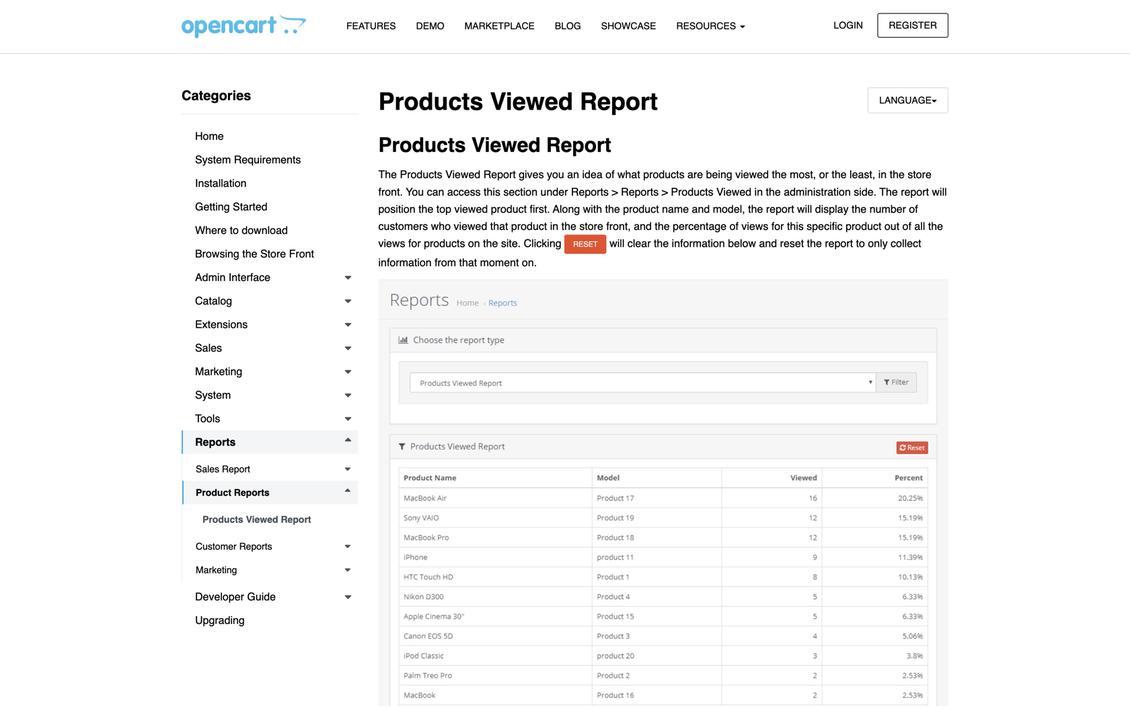 Task type: describe. For each thing, give the bounding box(es) containing it.
reports down idea
[[571, 186, 609, 198]]

where to download link
[[182, 219, 358, 242]]

front,
[[606, 220, 631, 232]]

admin interface
[[195, 271, 270, 284]]

the right least,
[[890, 168, 905, 181]]

being
[[706, 168, 732, 181]]

section
[[503, 186, 538, 198]]

home link
[[182, 124, 358, 148]]

categories
[[182, 88, 251, 103]]

extensions
[[195, 318, 248, 331]]

the down side. at the right top of the page
[[852, 203, 867, 215]]

0 vertical spatial viewed
[[735, 168, 769, 181]]

started
[[233, 200, 267, 213]]

getting
[[195, 200, 230, 213]]

showcase
[[601, 21, 656, 31]]

reports down what at the right top of the page
[[621, 186, 659, 198]]

marketplace
[[465, 21, 535, 31]]

0 vertical spatial products
[[643, 168, 685, 181]]

product up front, at the right top of the page
[[623, 203, 659, 215]]

front
[[289, 248, 314, 260]]

system for system requirements
[[195, 153, 231, 166]]

login
[[834, 20, 863, 31]]

will clear the information below and reset the report to only collect information from that moment on.
[[378, 237, 921, 269]]

language button
[[868, 87, 949, 113]]

sales for sales
[[195, 342, 222, 354]]

sales link
[[182, 336, 358, 360]]

under
[[541, 186, 568, 198]]

side.
[[854, 186, 877, 198]]

products viewed report link
[[189, 508, 358, 531]]

marketplace link
[[455, 14, 545, 38]]

collect
[[891, 237, 921, 250]]

register link
[[878, 13, 949, 38]]

percentage
[[673, 220, 727, 232]]

0 vertical spatial and
[[692, 203, 710, 215]]

2 vertical spatial viewed
[[454, 220, 487, 232]]

idea
[[582, 168, 603, 181]]

who
[[431, 220, 451, 232]]

least,
[[850, 168, 875, 181]]

position
[[378, 203, 416, 215]]

browsing
[[195, 248, 239, 260]]

site.
[[501, 237, 521, 250]]

that inside will clear the information below and reset the report to only collect information from that moment on.
[[459, 256, 477, 269]]

marketing for bottommost marketing 'link'
[[196, 565, 237, 576]]

first.
[[530, 203, 550, 215]]

upgrading link
[[182, 609, 358, 632]]

getting started
[[195, 200, 267, 213]]

and inside will clear the information below and reset the report to only collect information from that moment on.
[[759, 237, 777, 250]]

system for system
[[195, 389, 231, 401]]

customers
[[378, 220, 428, 232]]

clicking
[[524, 237, 561, 250]]

0 vertical spatial report
[[901, 186, 929, 198]]

what
[[618, 168, 640, 181]]

report inside will clear the information below and reset the report to only collect information from that moment on.
[[825, 237, 853, 250]]

catalog link
[[182, 289, 358, 313]]

top
[[436, 203, 451, 215]]

the right clear
[[654, 237, 669, 250]]

or
[[819, 168, 829, 181]]

administration
[[784, 186, 851, 198]]

1 vertical spatial information
[[378, 256, 432, 269]]

the right on
[[483, 237, 498, 250]]

product down first.
[[511, 220, 547, 232]]

1 vertical spatial this
[[787, 220, 804, 232]]

all
[[914, 220, 925, 232]]

1 vertical spatial products viewed report
[[378, 134, 611, 157]]

reset
[[573, 240, 598, 249]]

product reports
[[196, 487, 270, 498]]

tools
[[195, 412, 220, 425]]

customer
[[196, 541, 237, 552]]

the right or
[[832, 168, 847, 181]]

number
[[870, 203, 906, 215]]

on
[[468, 237, 480, 250]]

where to download
[[195, 224, 288, 236]]

reports link
[[182, 431, 358, 454]]

out
[[885, 220, 900, 232]]

1 horizontal spatial will
[[797, 203, 812, 215]]

the left administration in the top of the page
[[766, 186, 781, 198]]

1 horizontal spatial for
[[771, 220, 784, 232]]

developer guide
[[195, 591, 276, 603]]

most,
[[790, 168, 816, 181]]

you
[[406, 186, 424, 198]]

installation
[[195, 177, 247, 189]]

system requirements link
[[182, 148, 358, 172]]

download
[[242, 224, 288, 236]]

moment
[[480, 256, 519, 269]]

tools link
[[182, 407, 358, 431]]

register
[[889, 20, 937, 31]]

upgrading
[[195, 614, 245, 627]]

only
[[868, 237, 888, 250]]

showcase link
[[591, 14, 666, 38]]

the down specific
[[807, 237, 822, 250]]

developer
[[195, 591, 244, 603]]

sales report
[[196, 464, 250, 475]]

system link
[[182, 383, 358, 407]]

1 horizontal spatial in
[[755, 186, 763, 198]]



Task type: vqa. For each thing, say whether or not it's contained in the screenshot.
the rightmost In
yes



Task type: locate. For each thing, give the bounding box(es) containing it.
2 horizontal spatial will
[[932, 186, 947, 198]]

0 vertical spatial this
[[484, 186, 500, 198]]

2 horizontal spatial and
[[759, 237, 777, 250]]

> up the name on the right top of the page
[[662, 186, 668, 198]]

0 horizontal spatial >
[[612, 186, 618, 198]]

this
[[484, 186, 500, 198], [787, 220, 804, 232]]

2 system from the top
[[195, 389, 231, 401]]

0 horizontal spatial report
[[766, 203, 794, 215]]

0 horizontal spatial store
[[579, 220, 603, 232]]

of left all
[[902, 220, 911, 232]]

1 horizontal spatial to
[[856, 237, 865, 250]]

interface
[[229, 271, 270, 284]]

name
[[662, 203, 689, 215]]

with
[[583, 203, 602, 215]]

along
[[553, 203, 580, 215]]

report
[[580, 88, 658, 116], [546, 134, 611, 157], [484, 168, 516, 181], [222, 464, 250, 475], [281, 514, 311, 525]]

reports down tools
[[195, 436, 236, 448]]

viewed right being
[[735, 168, 769, 181]]

of down model,
[[730, 220, 739, 232]]

1 vertical spatial for
[[408, 237, 421, 250]]

the down along
[[561, 220, 576, 232]]

products
[[378, 88, 483, 116], [378, 134, 466, 157], [400, 168, 442, 181], [671, 186, 713, 198], [202, 514, 243, 525]]

1 vertical spatial products
[[424, 237, 465, 250]]

reports inside "link"
[[234, 487, 270, 498]]

marketing down customer
[[196, 565, 237, 576]]

requirements
[[234, 153, 301, 166]]

that up site.
[[490, 220, 508, 232]]

0 horizontal spatial information
[[378, 256, 432, 269]]

clear
[[628, 237, 651, 250]]

0 vertical spatial information
[[672, 237, 725, 250]]

1 horizontal spatial >
[[662, 186, 668, 198]]

admin interface link
[[182, 266, 358, 289]]

the products viewed report gives you an idea of what products are being viewed the most, or the least, in the store front. you can access this section under reports > reports > products viewed in the administration side. the report will position the top viewed product first. along with the product name and model, the report will display the number of customers who viewed that product in the store front, and the percentage of views for this specific product out of all the views for products on the site. clicking
[[378, 168, 947, 250]]

viewed
[[735, 168, 769, 181], [454, 203, 488, 215], [454, 220, 487, 232]]

the down the name on the right top of the page
[[655, 220, 670, 232]]

1 horizontal spatial products
[[643, 168, 685, 181]]

products left are
[[643, 168, 685, 181]]

front.
[[378, 186, 403, 198]]

and up percentage
[[692, 203, 710, 215]]

1 vertical spatial the
[[879, 186, 898, 198]]

report
[[901, 186, 929, 198], [766, 203, 794, 215], [825, 237, 853, 250]]

browsing the store front link
[[182, 242, 358, 266]]

store up all
[[908, 168, 932, 181]]

0 horizontal spatial for
[[408, 237, 421, 250]]

can
[[427, 186, 444, 198]]

0 vertical spatial store
[[908, 168, 932, 181]]

1 vertical spatial viewed
[[454, 203, 488, 215]]

1 horizontal spatial views
[[742, 220, 768, 232]]

1 horizontal spatial report
[[825, 237, 853, 250]]

marketing link up developer guide link
[[182, 558, 358, 582]]

the left store
[[242, 248, 257, 260]]

the up front, at the right top of the page
[[605, 203, 620, 215]]

sales down extensions
[[195, 342, 222, 354]]

sales for sales report
[[196, 464, 219, 475]]

1 horizontal spatial that
[[490, 220, 508, 232]]

marketing
[[195, 365, 242, 378], [196, 565, 237, 576]]

and left reset
[[759, 237, 777, 250]]

report down specific
[[825, 237, 853, 250]]

0 horizontal spatial to
[[230, 224, 239, 236]]

for up reset
[[771, 220, 784, 232]]

access
[[447, 186, 481, 198]]

from
[[435, 256, 456, 269]]

viewed
[[490, 88, 573, 116], [471, 134, 541, 157], [445, 168, 481, 181], [716, 186, 752, 198], [246, 514, 278, 525]]

the up front.
[[378, 168, 397, 181]]

1 vertical spatial will
[[797, 203, 812, 215]]

1 vertical spatial sales
[[196, 464, 219, 475]]

1 vertical spatial that
[[459, 256, 477, 269]]

customer reports link
[[182, 535, 358, 558]]

admin
[[195, 271, 226, 284]]

will
[[932, 186, 947, 198], [797, 203, 812, 215], [610, 237, 625, 250]]

store
[[908, 168, 932, 181], [579, 220, 603, 232]]

the inside "link"
[[242, 248, 257, 260]]

1 > from the left
[[612, 186, 618, 198]]

in right least,
[[878, 168, 887, 181]]

1 vertical spatial views
[[378, 237, 405, 250]]

2 vertical spatial report
[[825, 237, 853, 250]]

0 vertical spatial to
[[230, 224, 239, 236]]

in
[[878, 168, 887, 181], [755, 186, 763, 198], [550, 220, 558, 232]]

2 vertical spatial products viewed report
[[202, 514, 311, 525]]

catalog
[[195, 295, 232, 307]]

system
[[195, 153, 231, 166], [195, 389, 231, 401]]

0 horizontal spatial views
[[378, 237, 405, 250]]

gives
[[519, 168, 544, 181]]

blog link
[[545, 14, 591, 38]]

0 vertical spatial products viewed report
[[378, 88, 658, 116]]

to left only
[[856, 237, 865, 250]]

product
[[196, 487, 231, 498]]

resources link
[[666, 14, 756, 38]]

installation link
[[182, 172, 358, 195]]

marketing down extensions
[[195, 365, 242, 378]]

0 vertical spatial marketing link
[[182, 360, 358, 383]]

demo
[[416, 21, 444, 31]]

where
[[195, 224, 227, 236]]

reports down sales report link
[[234, 487, 270, 498]]

2 horizontal spatial report
[[901, 186, 929, 198]]

and up clear
[[634, 220, 652, 232]]

products down who
[[424, 237, 465, 250]]

products inside products viewed report link
[[202, 514, 243, 525]]

login link
[[822, 13, 875, 38]]

to
[[230, 224, 239, 236], [856, 237, 865, 250]]

0 vertical spatial sales
[[195, 342, 222, 354]]

the up number
[[879, 186, 898, 198]]

report up reset
[[766, 203, 794, 215]]

2 vertical spatial in
[[550, 220, 558, 232]]

of right idea
[[606, 168, 615, 181]]

product reports link
[[182, 481, 358, 505]]

you
[[547, 168, 564, 181]]

views
[[742, 220, 768, 232], [378, 237, 405, 250]]

2 > from the left
[[662, 186, 668, 198]]

getting started link
[[182, 195, 358, 219]]

that down on
[[459, 256, 477, 269]]

the
[[772, 168, 787, 181], [832, 168, 847, 181], [890, 168, 905, 181], [766, 186, 781, 198], [418, 203, 433, 215], [605, 203, 620, 215], [748, 203, 763, 215], [852, 203, 867, 215], [561, 220, 576, 232], [655, 220, 670, 232], [928, 220, 943, 232], [483, 237, 498, 250], [654, 237, 669, 250], [807, 237, 822, 250], [242, 248, 257, 260]]

report inside the products viewed report gives you an idea of what products are being viewed the most, or the least, in the store front. you can access this section under reports > reports > products viewed in the administration side. the report will position the top viewed product first. along with the product name and model, the report will display the number of customers who viewed that product in the store front, and the percentage of views for this specific product out of all the views for products on the site. clicking
[[484, 168, 516, 181]]

sales report link
[[182, 457, 358, 481]]

in up below
[[755, 186, 763, 198]]

marketing link down extensions link at the left
[[182, 360, 358, 383]]

system down home on the left top of the page
[[195, 153, 231, 166]]

to inside will clear the information below and reset the report to only collect information from that moment on.
[[856, 237, 865, 250]]

in up clicking
[[550, 220, 558, 232]]

admin products viewed report image
[[378, 280, 949, 706]]

2 vertical spatial will
[[610, 237, 625, 250]]

the left the top
[[418, 203, 433, 215]]

for down customers at the top left of page
[[408, 237, 421, 250]]

0 vertical spatial will
[[932, 186, 947, 198]]

marketing for the top marketing 'link'
[[195, 365, 242, 378]]

0 horizontal spatial the
[[378, 168, 397, 181]]

to right 'where'
[[230, 224, 239, 236]]

opencart - open source shopping cart solution image
[[182, 14, 306, 38]]

0 horizontal spatial products
[[424, 237, 465, 250]]

features
[[346, 21, 396, 31]]

this right access
[[484, 186, 500, 198]]

home
[[195, 130, 224, 142]]

and
[[692, 203, 710, 215], [634, 220, 652, 232], [759, 237, 777, 250]]

0 horizontal spatial in
[[550, 220, 558, 232]]

1 vertical spatial marketing link
[[182, 558, 358, 582]]

0 vertical spatial for
[[771, 220, 784, 232]]

developer guide link
[[182, 585, 358, 609]]

1 horizontal spatial store
[[908, 168, 932, 181]]

1 vertical spatial system
[[195, 389, 231, 401]]

1 vertical spatial in
[[755, 186, 763, 198]]

model,
[[713, 203, 745, 215]]

system up tools
[[195, 389, 231, 401]]

0 horizontal spatial will
[[610, 237, 625, 250]]

1 horizontal spatial this
[[787, 220, 804, 232]]

1 horizontal spatial the
[[879, 186, 898, 198]]

store
[[260, 248, 286, 260]]

1 vertical spatial marketing
[[196, 565, 237, 576]]

of up all
[[909, 203, 918, 215]]

features link
[[336, 14, 406, 38]]

2 horizontal spatial in
[[878, 168, 887, 181]]

0 vertical spatial views
[[742, 220, 768, 232]]

reports
[[571, 186, 609, 198], [621, 186, 659, 198], [195, 436, 236, 448], [234, 487, 270, 498], [239, 541, 272, 552]]

product up only
[[846, 220, 882, 232]]

product down "section"
[[491, 203, 527, 215]]

reports down products viewed report link
[[239, 541, 272, 552]]

0 horizontal spatial this
[[484, 186, 500, 198]]

are
[[688, 168, 703, 181]]

viewed down access
[[454, 203, 488, 215]]

the left most,
[[772, 168, 787, 181]]

an
[[567, 168, 579, 181]]

marketing link
[[182, 360, 358, 383], [182, 558, 358, 582]]

system requirements
[[195, 153, 301, 166]]

reset
[[780, 237, 804, 250]]

language
[[879, 95, 932, 106]]

below
[[728, 237, 756, 250]]

0 vertical spatial in
[[878, 168, 887, 181]]

that inside the products viewed report gives you an idea of what products are being viewed the most, or the least, in the store front. you can access this section under reports > reports > products viewed in the administration side. the report will position the top viewed product first. along with the product name and model, the report will display the number of customers who viewed that product in the store front, and the percentage of views for this specific product out of all the views for products on the site. clicking
[[490, 220, 508, 232]]

of
[[606, 168, 615, 181], [909, 203, 918, 215], [730, 220, 739, 232], [902, 220, 911, 232]]

customer reports
[[196, 541, 272, 552]]

product
[[491, 203, 527, 215], [623, 203, 659, 215], [511, 220, 547, 232], [846, 220, 882, 232]]

information down percentage
[[672, 237, 725, 250]]

viewed up on
[[454, 220, 487, 232]]

will inside will clear the information below and reset the report to only collect information from that moment on.
[[610, 237, 625, 250]]

extensions link
[[182, 313, 358, 336]]

1 vertical spatial report
[[766, 203, 794, 215]]

1 horizontal spatial and
[[692, 203, 710, 215]]

sales up product
[[196, 464, 219, 475]]

0 horizontal spatial and
[[634, 220, 652, 232]]

views down customers at the top left of page
[[378, 237, 405, 250]]

1 vertical spatial store
[[579, 220, 603, 232]]

report up number
[[901, 186, 929, 198]]

1 vertical spatial and
[[634, 220, 652, 232]]

specific
[[807, 220, 843, 232]]

1 system from the top
[[195, 153, 231, 166]]

the right model,
[[748, 203, 763, 215]]

> down what at the right top of the page
[[612, 186, 618, 198]]

store down 'with' on the top of page
[[579, 220, 603, 232]]

1 vertical spatial to
[[856, 237, 865, 250]]

0 vertical spatial system
[[195, 153, 231, 166]]

0 vertical spatial that
[[490, 220, 508, 232]]

0 horizontal spatial that
[[459, 256, 477, 269]]

information down customers at the top left of page
[[378, 256, 432, 269]]

views up below
[[742, 220, 768, 232]]

0 vertical spatial the
[[378, 168, 397, 181]]

the
[[378, 168, 397, 181], [879, 186, 898, 198]]

the right all
[[928, 220, 943, 232]]

this up reset
[[787, 220, 804, 232]]

0 vertical spatial marketing
[[195, 365, 242, 378]]

2 vertical spatial and
[[759, 237, 777, 250]]

1 horizontal spatial information
[[672, 237, 725, 250]]



